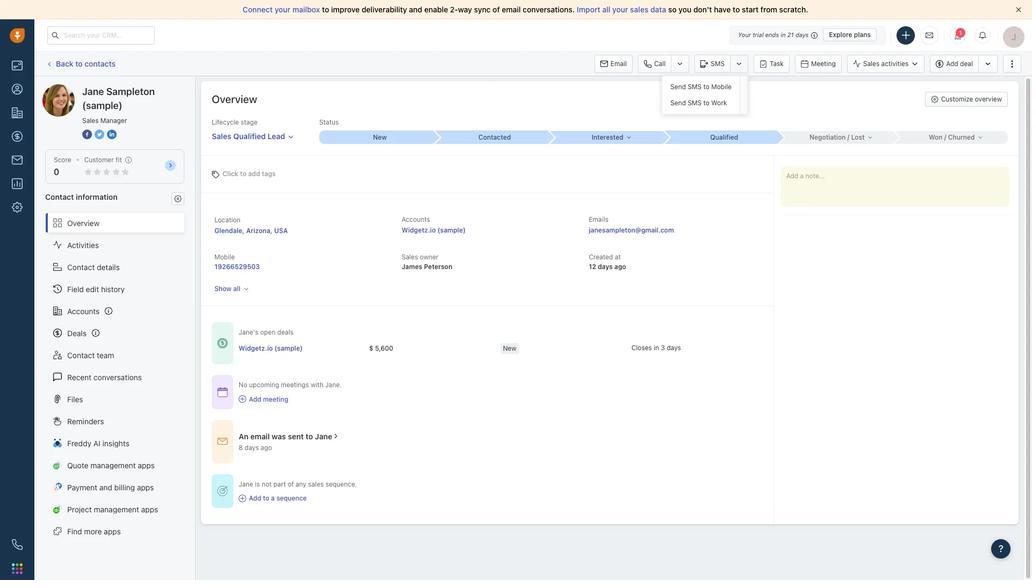 Task type: describe. For each thing, give the bounding box(es) containing it.
1 your from the left
[[275, 5, 291, 14]]

0 horizontal spatial widgetz.io (sample) link
[[239, 344, 303, 353]]

manager
[[100, 117, 127, 125]]

to right the back
[[75, 59, 83, 68]]

conversations
[[94, 373, 142, 382]]

way
[[458, 5, 472, 14]]

plans
[[854, 31, 871, 39]]

explore plans link
[[823, 29, 877, 41]]

send for send sms to mobile
[[671, 83, 686, 91]]

container_wx8msf4aqz5i3rn1 image for no upcoming meetings with jane.
[[217, 387, 228, 398]]

to left start
[[733, 5, 740, 14]]

find
[[67, 527, 82, 536]]

sequence
[[277, 495, 307, 503]]

show
[[215, 285, 232, 293]]

to right mailbox
[[322, 5, 329, 14]]

to right sent
[[306, 432, 313, 441]]

files
[[67, 395, 83, 404]]

from
[[761, 5, 778, 14]]

5,600
[[375, 345, 393, 353]]

in inside row
[[654, 344, 659, 352]]

not
[[262, 481, 272, 489]]

activities
[[882, 60, 909, 68]]

1 vertical spatial and
[[99, 483, 112, 492]]

0 vertical spatial of
[[493, 5, 500, 14]]

0 vertical spatial in
[[781, 31, 786, 38]]

contact for contact team
[[67, 351, 95, 360]]

connect
[[243, 5, 273, 14]]

project management apps
[[67, 505, 158, 514]]

0 horizontal spatial of
[[288, 481, 294, 489]]

your trial ends in 21 days
[[738, 31, 809, 38]]

activities
[[67, 241, 99, 250]]

won / churned link
[[894, 131, 1008, 144]]

interested link
[[549, 131, 664, 144]]

improve
[[331, 5, 360, 14]]

emails janesampleton@gmail.com
[[589, 216, 674, 235]]

days inside created at 12 days ago
[[598, 263, 613, 271]]

back to contacts
[[56, 59, 116, 68]]

(sample) for jane sampleton (sample) sales manager
[[82, 100, 122, 111]]

0
[[54, 167, 59, 177]]

payment
[[67, 483, 97, 492]]

deliverability
[[362, 5, 407, 14]]

container_wx8msf4aqz5i3rn1 image inside add to a sequence link
[[239, 495, 246, 503]]

explore
[[829, 31, 853, 39]]

payment and billing apps
[[67, 483, 154, 492]]

an email was sent to jane
[[239, 432, 332, 441]]

add meeting link
[[239, 395, 342, 404]]

quote
[[67, 461, 88, 470]]

1 vertical spatial all
[[233, 285, 240, 293]]

widgetz.io inside the accounts widgetz.io (sample)
[[402, 226, 436, 235]]

add for add deal
[[947, 60, 959, 68]]

location glendale, arizona, usa
[[215, 216, 288, 235]]

scratch.
[[780, 5, 809, 14]]

enable
[[424, 5, 448, 14]]

sales qualified lead
[[212, 132, 285, 141]]

add to a sequence link
[[239, 494, 357, 503]]

deal
[[961, 60, 973, 68]]

qualified link
[[664, 131, 779, 144]]

/ for lost
[[848, 133, 850, 141]]

sampleton for jane sampleton (sample)
[[83, 84, 120, 93]]

jane for jane sampleton (sample)
[[64, 84, 81, 93]]

0 horizontal spatial qualified
[[233, 132, 266, 141]]

jane right sent
[[315, 432, 332, 441]]

Search your CRM... text field
[[47, 26, 155, 44]]

explore plans
[[829, 31, 871, 39]]

1
[[959, 29, 963, 36]]

new link
[[319, 131, 434, 144]]

lifecycle
[[212, 118, 239, 126]]

12
[[589, 263, 596, 271]]

task button
[[754, 55, 790, 73]]

1 horizontal spatial widgetz.io (sample) link
[[402, 226, 466, 235]]

import
[[577, 5, 601, 14]]

information
[[76, 193, 118, 202]]

accounts widgetz.io (sample)
[[402, 216, 466, 235]]

apps for project management apps
[[141, 505, 158, 514]]

/ for churned
[[945, 133, 947, 141]]

sales inside jane sampleton (sample) sales manager
[[82, 117, 99, 125]]

contact information
[[45, 193, 118, 202]]

twitter circled image
[[95, 129, 104, 140]]

1 horizontal spatial overview
[[212, 93, 257, 105]]

overview
[[975, 95, 1002, 103]]

recent conversations
[[67, 373, 142, 382]]

created
[[589, 253, 613, 261]]

details
[[97, 263, 120, 272]]

customize
[[942, 95, 974, 103]]

8 days ago
[[239, 444, 272, 452]]

won
[[929, 133, 943, 141]]

sync
[[474, 5, 491, 14]]

0 vertical spatial sales
[[630, 5, 649, 14]]

no upcoming meetings with jane.
[[239, 381, 342, 390]]

arizona,
[[246, 227, 273, 235]]

jane sampleton (sample)
[[64, 84, 152, 93]]

interested
[[592, 133, 624, 141]]

0 vertical spatial all
[[603, 5, 611, 14]]

container_wx8msf4aqz5i3rn1 image inside add meeting link
[[239, 396, 246, 403]]

is
[[255, 481, 260, 489]]

to left the work
[[704, 99, 710, 107]]

0 horizontal spatial widgetz.io
[[239, 345, 273, 353]]

project
[[67, 505, 92, 514]]

sales activities
[[864, 60, 909, 68]]

mailbox
[[293, 5, 320, 14]]

apps for find more apps
[[104, 527, 121, 536]]

jane.
[[325, 381, 342, 390]]

to left 'add'
[[240, 170, 247, 178]]

send for send sms to work
[[671, 99, 686, 107]]

more
[[84, 527, 102, 536]]

8
[[239, 444, 243, 452]]

negotiation
[[810, 133, 846, 141]]

jane for jane is not part of any sales sequence.
[[239, 481, 253, 489]]

don't
[[694, 5, 712, 14]]

contact for contact information
[[45, 193, 74, 202]]

part
[[274, 481, 286, 489]]

contact team
[[67, 351, 114, 360]]

score 0
[[54, 156, 71, 177]]

a
[[271, 495, 275, 503]]

container_wx8msf4aqz5i3rn1 image for jane is not part of any sales sequence.
[[217, 486, 228, 497]]

status
[[319, 118, 339, 126]]

sales for sales qualified lead
[[212, 132, 231, 141]]

sampleton for jane sampleton (sample) sales manager
[[106, 86, 155, 97]]

field
[[67, 285, 84, 294]]

sales qualified lead link
[[212, 127, 294, 142]]

closes in 3 days
[[632, 344, 681, 352]]

container_wx8msf4aqz5i3rn1 image left 8
[[217, 437, 228, 448]]

ends
[[766, 31, 779, 38]]

at
[[615, 253, 621, 261]]

management for quote
[[90, 461, 136, 470]]

phone image
[[12, 540, 23, 551]]

negotiation / lost link
[[779, 131, 894, 144]]

new inside row
[[503, 345, 517, 353]]

stage
[[241, 118, 258, 126]]

1 horizontal spatial email
[[502, 5, 521, 14]]

your
[[738, 31, 751, 38]]



Task type: vqa. For each thing, say whether or not it's contained in the screenshot.
Norda
no



Task type: locate. For each thing, give the bounding box(es) containing it.
apps right billing
[[137, 483, 154, 492]]

sequence.
[[326, 481, 357, 489]]

sales for sales owner james peterson
[[402, 253, 418, 261]]

add inside add deal button
[[947, 60, 959, 68]]

negotiation / lost
[[810, 133, 865, 141]]

container_wx8msf4aqz5i3rn1 image right sent
[[332, 433, 340, 441]]

was
[[272, 432, 286, 441]]

0 horizontal spatial overview
[[67, 219, 100, 228]]

work
[[712, 99, 727, 107]]

of
[[493, 5, 500, 14], [288, 481, 294, 489]]

reminders
[[67, 417, 104, 426]]

add for add meeting
[[249, 396, 261, 404]]

jane down the back
[[64, 84, 81, 93]]

1 horizontal spatial of
[[493, 5, 500, 14]]

close image
[[1016, 7, 1022, 12]]

3
[[661, 344, 665, 352]]

sampleton up manager
[[106, 86, 155, 97]]

accounts up deals on the bottom of page
[[67, 307, 100, 316]]

days right 8
[[245, 444, 259, 452]]

closes
[[632, 344, 652, 352]]

accounts inside the accounts widgetz.io (sample)
[[402, 216, 430, 224]]

interested button
[[549, 131, 664, 144]]

glendale,
[[215, 227, 245, 235]]

add for add to a sequence
[[249, 495, 261, 503]]

jane is not part of any sales sequence.
[[239, 481, 357, 489]]

send up send sms to work
[[671, 83, 686, 91]]

/ inside button
[[945, 133, 947, 141]]

in left 3
[[654, 344, 659, 352]]

sms button
[[695, 55, 730, 73]]

freshworks switcher image
[[12, 564, 23, 575]]

container_wx8msf4aqz5i3rn1 image left no
[[217, 387, 228, 398]]

won / churned button
[[894, 131, 1008, 144]]

/ inside button
[[848, 133, 850, 141]]

1 horizontal spatial your
[[613, 5, 628, 14]]

qualified down the work
[[711, 133, 739, 142]]

contact for contact details
[[67, 263, 95, 272]]

1 vertical spatial email
[[250, 432, 270, 441]]

mobile inside mobile 19266529503
[[215, 253, 235, 261]]

add
[[947, 60, 959, 68], [249, 396, 261, 404], [249, 495, 261, 503]]

in left 21
[[781, 31, 786, 38]]

apps for quote management apps
[[138, 461, 155, 470]]

click
[[223, 170, 238, 178]]

1 vertical spatial container_wx8msf4aqz5i3rn1 image
[[332, 433, 340, 441]]

sales inside the sales owner james peterson
[[402, 253, 418, 261]]

lead
[[268, 132, 285, 141]]

recent
[[67, 373, 91, 382]]

/ left lost
[[848, 133, 850, 141]]

jane for jane sampleton (sample) sales manager
[[82, 86, 104, 97]]

0 vertical spatial contact
[[45, 193, 74, 202]]

1 horizontal spatial in
[[781, 31, 786, 38]]

add down is
[[249, 495, 261, 503]]

janesampleton@gmail.com
[[589, 226, 674, 235]]

all right the show
[[233, 285, 240, 293]]

1 vertical spatial ago
[[261, 444, 272, 452]]

0 horizontal spatial your
[[275, 5, 291, 14]]

ago down was
[[261, 444, 272, 452]]

owner
[[420, 253, 439, 261]]

insights
[[102, 439, 129, 448]]

phone element
[[6, 535, 28, 556]]

glendale, arizona, usa link
[[215, 227, 288, 235]]

0 horizontal spatial and
[[99, 483, 112, 492]]

task
[[770, 59, 784, 67]]

management up payment and billing apps
[[90, 461, 136, 470]]

add down upcoming
[[249, 396, 261, 404]]

(sample) inside the accounts widgetz.io (sample)
[[438, 226, 466, 235]]

widgetz.io (sample)
[[239, 345, 303, 353]]

ago inside created at 12 days ago
[[615, 263, 626, 271]]

1 horizontal spatial new
[[503, 345, 517, 353]]

2 your from the left
[[613, 5, 628, 14]]

days
[[796, 31, 809, 38], [598, 263, 613, 271], [667, 344, 681, 352], [245, 444, 259, 452]]

1 vertical spatial overview
[[67, 219, 100, 228]]

accounts for accounts widgetz.io (sample)
[[402, 216, 430, 224]]

1 vertical spatial widgetz.io
[[239, 345, 273, 353]]

1 vertical spatial sms
[[688, 83, 702, 91]]

jane inside jane sampleton (sample) sales manager
[[82, 86, 104, 97]]

quote management apps
[[67, 461, 155, 470]]

2 vertical spatial container_wx8msf4aqz5i3rn1 image
[[217, 486, 228, 497]]

0 vertical spatial and
[[409, 5, 422, 14]]

sales left "activities" at right top
[[864, 60, 880, 68]]

2 send from the top
[[671, 99, 686, 107]]

0 vertical spatial new
[[373, 133, 387, 142]]

open
[[260, 329, 276, 337]]

sms up send sms to work
[[688, 83, 702, 91]]

and left billing
[[99, 483, 112, 492]]

(sample) down deals
[[275, 345, 303, 353]]

days right 3
[[667, 344, 681, 352]]

19266529503 link
[[215, 263, 260, 271]]

0 vertical spatial email
[[502, 5, 521, 14]]

contact down 0 button
[[45, 193, 74, 202]]

contact down activities
[[67, 263, 95, 272]]

1 horizontal spatial ago
[[615, 263, 626, 271]]

0 vertical spatial add
[[947, 60, 959, 68]]

send email image
[[926, 31, 934, 40]]

container_wx8msf4aqz5i3rn1 image
[[217, 387, 228, 398], [332, 433, 340, 441], [217, 486, 228, 497]]

0 horizontal spatial email
[[250, 432, 270, 441]]

contact details
[[67, 263, 120, 272]]

1 vertical spatial send
[[671, 99, 686, 107]]

1 vertical spatial in
[[654, 344, 659, 352]]

19266529503
[[215, 263, 260, 271]]

1 vertical spatial sales
[[308, 481, 324, 489]]

find more apps
[[67, 527, 121, 536]]

0 vertical spatial accounts
[[402, 216, 430, 224]]

widgetz.io (sample) link down the open
[[239, 344, 303, 353]]

container_wx8msf4aqz5i3rn1 image left is
[[217, 486, 228, 497]]

(sample) inside jane sampleton (sample) sales manager
[[82, 100, 122, 111]]

facebook circled image
[[82, 129, 92, 140]]

0 vertical spatial widgetz.io
[[402, 226, 436, 235]]

contacts
[[85, 59, 116, 68]]

jane's
[[239, 329, 259, 337]]

sales activities button
[[847, 55, 931, 73], [847, 55, 925, 73]]

jane left is
[[239, 481, 253, 489]]

management for project
[[94, 505, 139, 514]]

1 vertical spatial contact
[[67, 263, 95, 272]]

1 horizontal spatial qualified
[[711, 133, 739, 142]]

2 / from the left
[[945, 133, 947, 141]]

add deal button
[[931, 55, 979, 73]]

linkedin circled image
[[107, 129, 117, 140]]

send sms to mobile
[[671, 83, 732, 91]]

click to add tags
[[223, 170, 276, 178]]

janesampleton@gmail.com link
[[589, 225, 674, 236]]

/ right won
[[945, 133, 947, 141]]

1 vertical spatial management
[[94, 505, 139, 514]]

any
[[296, 481, 306, 489]]

1 vertical spatial accounts
[[67, 307, 100, 316]]

1 horizontal spatial mobile
[[712, 83, 732, 91]]

2 vertical spatial add
[[249, 495, 261, 503]]

21
[[788, 31, 794, 38]]

days down created
[[598, 263, 613, 271]]

0 horizontal spatial sales
[[308, 481, 324, 489]]

meetings
[[281, 381, 309, 390]]

sampleton down contacts
[[83, 84, 120, 93]]

0 vertical spatial management
[[90, 461, 136, 470]]

back to contacts link
[[45, 55, 116, 72]]

so
[[669, 5, 677, 14]]

0 horizontal spatial accounts
[[67, 307, 100, 316]]

send
[[671, 83, 686, 91], [671, 99, 686, 107]]

(sample) down jane sampleton (sample)
[[82, 100, 122, 111]]

(sample) up manager
[[122, 84, 152, 93]]

email up 8 days ago
[[250, 432, 270, 441]]

all right import
[[603, 5, 611, 14]]

deals
[[277, 329, 294, 337]]

0 vertical spatial container_wx8msf4aqz5i3rn1 image
[[217, 387, 228, 398]]

mng settings image
[[174, 195, 182, 203]]

customer fit
[[84, 156, 122, 164]]

sms for mobile
[[688, 83, 702, 91]]

1 horizontal spatial all
[[603, 5, 611, 14]]

sales right 'any'
[[308, 481, 324, 489]]

widgetz.io up owner
[[402, 226, 436, 235]]

and left enable
[[409, 5, 422, 14]]

mobile up 19266529503 link
[[215, 253, 235, 261]]

0 vertical spatial ago
[[615, 263, 626, 271]]

apps down payment and billing apps
[[141, 505, 158, 514]]

to left 'a'
[[263, 495, 269, 503]]

overview up activities
[[67, 219, 100, 228]]

apps up payment and billing apps
[[138, 461, 155, 470]]

0 horizontal spatial new
[[373, 133, 387, 142]]

sales left data
[[630, 5, 649, 14]]

send sms to work
[[671, 99, 727, 107]]

2 vertical spatial sms
[[688, 99, 702, 107]]

1 vertical spatial of
[[288, 481, 294, 489]]

team
[[97, 351, 114, 360]]

sms down 'send sms to mobile' at the top of the page
[[688, 99, 702, 107]]

add inside add meeting link
[[249, 396, 261, 404]]

peterson
[[424, 263, 453, 271]]

email right sync
[[502, 5, 521, 14]]

conversations.
[[523, 5, 575, 14]]

sales down 'lifecycle'
[[212, 132, 231, 141]]

jane down contacts
[[82, 86, 104, 97]]

(sample) for jane sampleton (sample)
[[122, 84, 152, 93]]

fit
[[116, 156, 122, 164]]

row
[[239, 338, 763, 360]]

sales for sales activities
[[864, 60, 880, 68]]

sampleton inside jane sampleton (sample) sales manager
[[106, 86, 155, 97]]

0 horizontal spatial /
[[848, 133, 850, 141]]

sent
[[288, 432, 304, 441]]

to
[[322, 5, 329, 14], [733, 5, 740, 14], [75, 59, 83, 68], [704, 83, 710, 91], [704, 99, 710, 107], [240, 170, 247, 178], [306, 432, 313, 441], [263, 495, 269, 503]]

1 horizontal spatial widgetz.io
[[402, 226, 436, 235]]

ago down 'at'
[[615, 263, 626, 271]]

overview up lifecycle stage
[[212, 93, 257, 105]]

contact up the recent at the bottom
[[67, 351, 95, 360]]

container_wx8msf4aqz5i3rn1 image left 'a'
[[239, 495, 246, 503]]

add deal
[[947, 60, 973, 68]]

0 vertical spatial mobile
[[712, 83, 732, 91]]

$ 5,600
[[369, 345, 393, 353]]

sales up james
[[402, 253, 418, 261]]

widgetz.io down jane's
[[239, 345, 273, 353]]

churned
[[949, 133, 975, 141]]

email button
[[595, 55, 633, 73]]

contacted
[[479, 133, 511, 142]]

days right 21
[[796, 31, 809, 38]]

sales inside sales qualified lead link
[[212, 132, 231, 141]]

meeting button
[[795, 55, 842, 73]]

send down 'send sms to mobile' at the top of the page
[[671, 99, 686, 107]]

1 horizontal spatial sales
[[630, 5, 649, 14]]

to up send sms to work
[[704, 83, 710, 91]]

your right import
[[613, 5, 628, 14]]

0 horizontal spatial in
[[654, 344, 659, 352]]

score
[[54, 156, 71, 164]]

1 horizontal spatial accounts
[[402, 216, 430, 224]]

mobile up the work
[[712, 83, 732, 91]]

sales up facebook circled "image"
[[82, 117, 99, 125]]

0 vertical spatial widgetz.io (sample) link
[[402, 226, 466, 235]]

lost
[[852, 133, 865, 141]]

connect your mailbox link
[[243, 5, 322, 14]]

sms for work
[[688, 99, 702, 107]]

email
[[502, 5, 521, 14], [250, 432, 270, 441]]

1 horizontal spatial and
[[409, 5, 422, 14]]

container_wx8msf4aqz5i3rn1 image
[[217, 338, 228, 349], [239, 396, 246, 403], [217, 437, 228, 448], [239, 495, 246, 503]]

0 vertical spatial overview
[[212, 93, 257, 105]]

2-
[[450, 5, 458, 14]]

0 horizontal spatial mobile
[[215, 253, 235, 261]]

connect your mailbox to improve deliverability and enable 2-way sync of email conversations. import all your sales data so you don't have to start from scratch.
[[243, 5, 809, 14]]

container_wx8msf4aqz5i3rn1 image left widgetz.io (sample)
[[217, 338, 228, 349]]

sales owner james peterson
[[402, 253, 453, 271]]

new
[[373, 133, 387, 142], [503, 345, 517, 353]]

1 vertical spatial new
[[503, 345, 517, 353]]

row containing closes in 3 days
[[239, 338, 763, 360]]

1 horizontal spatial /
[[945, 133, 947, 141]]

widgetz.io (sample) link up owner
[[402, 226, 466, 235]]

sms up 'send sms to mobile' at the top of the page
[[711, 59, 725, 67]]

1 vertical spatial widgetz.io (sample) link
[[239, 344, 303, 353]]

of right sync
[[493, 5, 500, 14]]

and
[[409, 5, 422, 14], [99, 483, 112, 492]]

history
[[101, 285, 125, 294]]

trial
[[753, 31, 764, 38]]

back
[[56, 59, 73, 68]]

0 horizontal spatial ago
[[261, 444, 272, 452]]

(sample) for accounts widgetz.io (sample)
[[438, 226, 466, 235]]

accounts for accounts
[[67, 307, 100, 316]]

1 / from the left
[[848, 133, 850, 141]]

qualified down stage
[[233, 132, 266, 141]]

deals
[[67, 329, 87, 338]]

with
[[311, 381, 324, 390]]

0 vertical spatial send
[[671, 83, 686, 91]]

2 vertical spatial contact
[[67, 351, 95, 360]]

0 vertical spatial sms
[[711, 59, 725, 67]]

container_wx8msf4aqz5i3rn1 image down no
[[239, 396, 246, 403]]

apps right more
[[104, 527, 121, 536]]

1 vertical spatial mobile
[[215, 253, 235, 261]]

you
[[679, 5, 692, 14]]

contacted link
[[434, 131, 549, 144]]

accounts
[[402, 216, 430, 224], [67, 307, 100, 316]]

sms inside sms button
[[711, 59, 725, 67]]

of left 'any'
[[288, 481, 294, 489]]

accounts up owner
[[402, 216, 430, 224]]

(sample) up owner
[[438, 226, 466, 235]]

no
[[239, 381, 247, 390]]

add inside add to a sequence link
[[249, 495, 261, 503]]

0 horizontal spatial all
[[233, 285, 240, 293]]

1 send from the top
[[671, 83, 686, 91]]

management down payment and billing apps
[[94, 505, 139, 514]]

1 vertical spatial add
[[249, 396, 261, 404]]

add left 'deal'
[[947, 60, 959, 68]]

meeting
[[263, 396, 288, 404]]

qualified
[[233, 132, 266, 141], [711, 133, 739, 142]]

your left mailbox
[[275, 5, 291, 14]]



